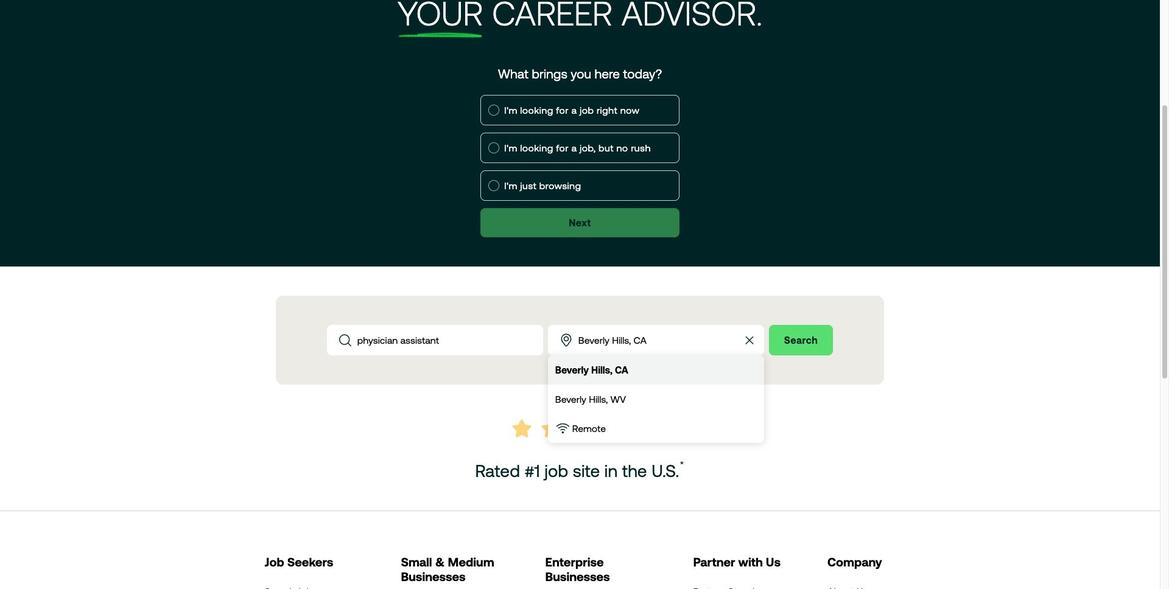 Task type: locate. For each thing, give the bounding box(es) containing it.
list box
[[548, 356, 764, 443]]

None radio
[[488, 105, 499, 116]]

Search job title or keyword text field
[[357, 326, 543, 355]]

none field search job title or keyword
[[327, 325, 543, 356]]

None radio
[[488, 142, 499, 153], [488, 180, 499, 191], [488, 142, 499, 153], [488, 180, 499, 191]]

None field
[[327, 325, 543, 356], [548, 325, 764, 443], [548, 325, 764, 443]]



Task type: vqa. For each thing, say whether or not it's contained in the screenshot.
X link
no



Task type: describe. For each thing, give the bounding box(es) containing it.
Search location or remote text field
[[578, 326, 730, 355]]

clear image
[[742, 333, 757, 348]]



